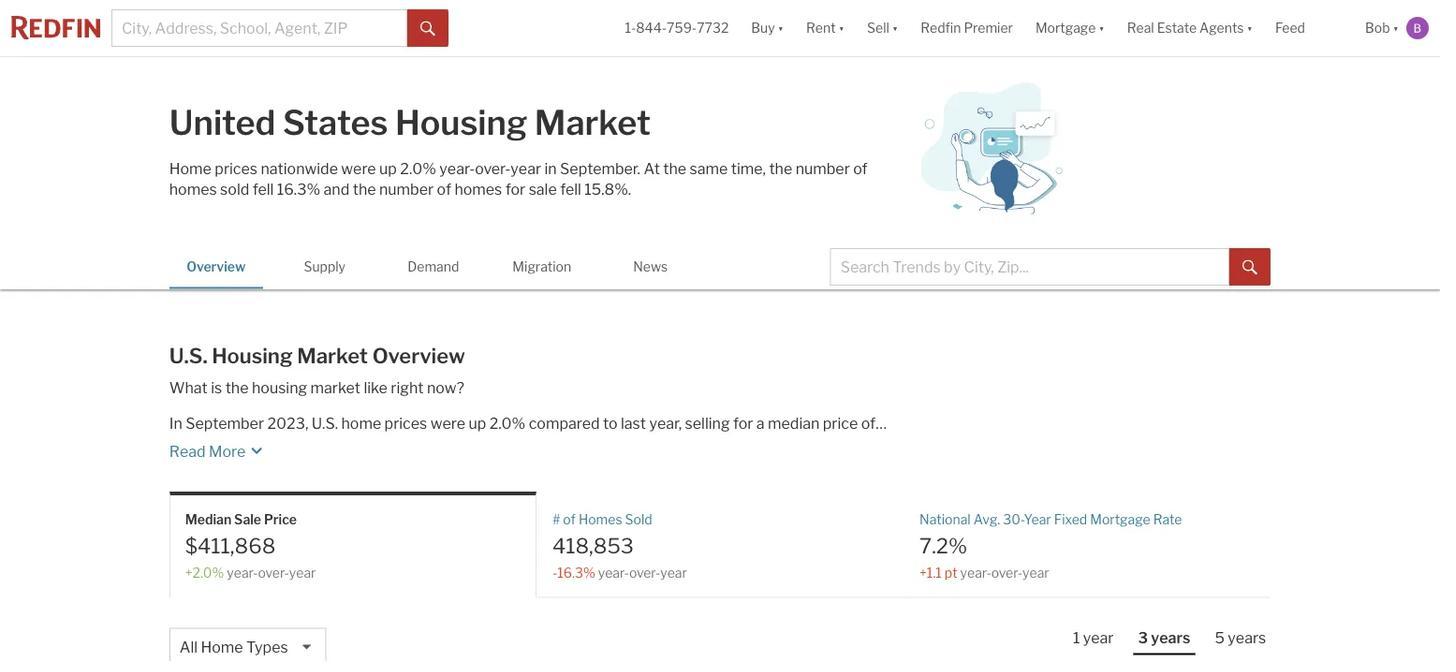 Task type: vqa. For each thing, say whether or not it's contained in the screenshot.


Task type: describe. For each thing, give the bounding box(es) containing it.
418,853
[[553, 533, 634, 559]]

overview inside 'link'
[[187, 259, 246, 275]]

mortgage ▾
[[1036, 20, 1105, 36]]

1 vertical spatial housing
[[212, 343, 293, 369]]

+1.1
[[920, 565, 942, 581]]

for inside home prices nationwide were up 2.0% year-over-year in september. at the same time, the number of homes sold fell 16.3% and the number of homes for sale fell 15.8%.
[[506, 180, 526, 198]]

right
[[391, 379, 424, 397]]

the right 'and'
[[353, 180, 376, 198]]

what
[[169, 379, 208, 397]]

home inside home prices nationwide were up 2.0% year-over-year in september. at the same time, the number of homes sold fell 16.3% and the number of homes for sale fell 15.8%.
[[169, 159, 212, 178]]

more
[[209, 442, 246, 460]]

…
[[876, 414, 887, 433]]

+2.0%
[[185, 565, 224, 581]]

demand
[[408, 259, 459, 275]]

selling
[[685, 414, 730, 433]]

read
[[169, 442, 206, 460]]

rent ▾ button
[[807, 0, 845, 56]]

1 vertical spatial overview
[[372, 343, 465, 369]]

year- inside national avg. 30-year fixed mortgage rate 7.2% +1.1 pt year-over-year
[[961, 565, 992, 581]]

last
[[621, 414, 646, 433]]

year- inside # of homes sold 418,853 -16.3% year-over-year
[[598, 565, 629, 581]]

were inside home prices nationwide were up 2.0% year-over-year in september. at the same time, the number of homes sold fell 16.3% and the number of homes for sale fell 15.8%.
[[341, 159, 376, 178]]

▾ for buy ▾
[[778, 20, 784, 36]]

agents
[[1200, 20, 1244, 36]]

the right is
[[225, 379, 249, 397]]

1 horizontal spatial housing
[[395, 102, 528, 143]]

redfin premier button
[[910, 0, 1025, 56]]

september
[[186, 414, 264, 433]]

7732
[[697, 20, 729, 36]]

7.2%
[[920, 533, 968, 559]]

1 vertical spatial market
[[297, 343, 368, 369]]

bob
[[1366, 20, 1391, 36]]

in
[[545, 159, 557, 178]]

2 fell from the left
[[560, 180, 582, 198]]

16.3% inside home prices nationwide were up 2.0% year-over-year in september. at the same time, the number of homes sold fell 16.3% and the number of homes for sale fell 15.8%.
[[277, 180, 320, 198]]

1-844-759-7732 link
[[625, 20, 729, 36]]

migration
[[513, 259, 572, 275]]

read more link
[[169, 434, 941, 462]]

market
[[311, 379, 361, 397]]

sell
[[867, 20, 890, 36]]

feed button
[[1265, 0, 1354, 56]]

mortgage ▾ button
[[1036, 0, 1105, 56]]

1 vertical spatial u.s.
[[312, 414, 338, 433]]

mortgage ▾ button
[[1025, 0, 1116, 56]]

read more
[[169, 442, 246, 460]]

supply link
[[278, 244, 372, 287]]

# of homes sold 418,853 -16.3% year-over-year
[[553, 511, 687, 581]]

Search Trends by City, Zip... search field
[[831, 248, 1230, 286]]

time,
[[731, 159, 766, 178]]

1 horizontal spatial up
[[469, 414, 486, 433]]

avg.
[[974, 511, 1001, 527]]

united
[[169, 102, 276, 143]]

all
[[180, 638, 198, 657]]

buy ▾ button
[[740, 0, 795, 56]]

over- inside home prices nationwide were up 2.0% year-over-year in september. at the same time, the number of homes sold fell 16.3% and the number of homes for sale fell 15.8%.
[[475, 159, 511, 178]]

homes
[[579, 511, 622, 527]]

1
[[1073, 629, 1080, 647]]

to
[[603, 414, 618, 433]]

states
[[283, 102, 388, 143]]

5
[[1215, 629, 1225, 647]]

real
[[1128, 20, 1155, 36]]

years for 5 years
[[1228, 629, 1267, 647]]

is
[[211, 379, 222, 397]]

sold
[[625, 511, 653, 527]]

year inside button
[[1084, 629, 1114, 647]]

price
[[264, 511, 297, 527]]

united states housing market
[[169, 102, 651, 143]]

buy ▾ button
[[752, 0, 784, 56]]

buy
[[752, 20, 775, 36]]

news link
[[604, 244, 698, 287]]

types
[[246, 638, 288, 657]]

redfin premier
[[921, 20, 1013, 36]]

september.
[[560, 159, 641, 178]]

submit search image
[[1243, 260, 1258, 275]]

5 years button
[[1211, 628, 1271, 653]]

rent ▾
[[807, 20, 845, 36]]

supply
[[304, 259, 346, 275]]

over- inside median sale price $411,868 +2.0% year-over-year
[[258, 565, 289, 581]]

buy ▾
[[752, 20, 784, 36]]

1 year button
[[1069, 628, 1119, 653]]

sell ▾ button
[[867, 0, 899, 56]]

▾ for rent ▾
[[839, 20, 845, 36]]

1 horizontal spatial number
[[796, 159, 850, 178]]

0 horizontal spatial u.s.
[[169, 343, 208, 369]]

sell ▾ button
[[856, 0, 910, 56]]

sell ▾
[[867, 20, 899, 36]]

housing
[[252, 379, 307, 397]]

3 years button
[[1134, 628, 1196, 655]]

1-
[[625, 20, 636, 36]]

fixed
[[1054, 511, 1088, 527]]

3 years
[[1139, 629, 1191, 647]]

same
[[690, 159, 728, 178]]

demand link
[[387, 244, 480, 287]]

30-
[[1003, 511, 1024, 527]]

median
[[768, 414, 820, 433]]

$411,868
[[185, 533, 276, 559]]

all home types
[[180, 638, 288, 657]]



Task type: locate. For each thing, give the bounding box(es) containing it.
1 years from the left
[[1152, 629, 1191, 647]]

year
[[511, 159, 541, 178], [289, 565, 316, 581], [661, 565, 687, 581], [1023, 565, 1050, 581], [1084, 629, 1114, 647]]

year- inside home prices nationwide were up 2.0% year-over-year in september. at the same time, the number of homes sold fell 16.3% and the number of homes for sale fell 15.8%.
[[440, 159, 475, 178]]

year inside national avg. 30-year fixed mortgage rate 7.2% +1.1 pt year-over-year
[[1023, 565, 1050, 581]]

2.0% up read more link
[[490, 414, 526, 433]]

1 vertical spatial number
[[379, 180, 434, 198]]

1 vertical spatial for
[[733, 414, 754, 433]]

1 horizontal spatial u.s.
[[312, 414, 338, 433]]

4 ▾ from the left
[[1099, 20, 1105, 36]]

year- down 418,853
[[598, 565, 629, 581]]

up
[[379, 159, 397, 178], [469, 414, 486, 433]]

for left a on the right bottom of page
[[733, 414, 754, 433]]

pt
[[945, 565, 958, 581]]

news
[[633, 259, 668, 275]]

sold
[[220, 180, 249, 198]]

2.0% down united states housing market
[[400, 159, 436, 178]]

years inside button
[[1228, 629, 1267, 647]]

▾ right bob
[[1393, 20, 1399, 36]]

home prices nationwide were up 2.0% year-over-year in september. at the same time, the number of homes sold fell 16.3% and the number of homes for sale fell 15.8%.
[[169, 159, 868, 198]]

▾ for sell ▾
[[893, 20, 899, 36]]

over- down $411,868
[[258, 565, 289, 581]]

prices down right
[[385, 414, 427, 433]]

u.s. up what in the left of the page
[[169, 343, 208, 369]]

1 horizontal spatial 16.3%
[[558, 565, 595, 581]]

what is the housing market like right now?
[[169, 379, 465, 397]]

1 vertical spatial mortgage
[[1091, 511, 1151, 527]]

2023,
[[267, 414, 308, 433]]

1 vertical spatial home
[[201, 638, 243, 657]]

nationwide
[[261, 159, 338, 178]]

year- right pt
[[961, 565, 992, 581]]

0 horizontal spatial years
[[1152, 629, 1191, 647]]

1 horizontal spatial prices
[[385, 414, 427, 433]]

housing up housing
[[212, 343, 293, 369]]

year,
[[650, 414, 682, 433]]

0 horizontal spatial fell
[[253, 180, 274, 198]]

median
[[185, 511, 232, 527]]

0 horizontal spatial market
[[297, 343, 368, 369]]

1 horizontal spatial years
[[1228, 629, 1267, 647]]

up down united states housing market
[[379, 159, 397, 178]]

number right "time,"
[[796, 159, 850, 178]]

real estate agents ▾ button
[[1116, 0, 1265, 56]]

0 vertical spatial 16.3%
[[277, 180, 320, 198]]

price
[[823, 414, 858, 433]]

years right 5
[[1228, 629, 1267, 647]]

years right 3
[[1152, 629, 1191, 647]]

years inside 'button'
[[1152, 629, 1191, 647]]

1 horizontal spatial were
[[431, 414, 466, 433]]

bob ▾
[[1366, 20, 1399, 36]]

mortgage left rate on the right of page
[[1091, 511, 1151, 527]]

year inside # of homes sold 418,853 -16.3% year-over-year
[[661, 565, 687, 581]]

feed
[[1276, 20, 1306, 36]]

0 horizontal spatial were
[[341, 159, 376, 178]]

sale
[[234, 511, 261, 527]]

▾ for bob ▾
[[1393, 20, 1399, 36]]

▾ right 'sell'
[[893, 20, 899, 36]]

1 horizontal spatial overview
[[372, 343, 465, 369]]

home right all
[[201, 638, 243, 657]]

migration link
[[495, 244, 589, 287]]

844-
[[636, 20, 667, 36]]

up up read more link
[[469, 414, 486, 433]]

15.8%.
[[585, 180, 632, 198]]

▾ for mortgage ▾
[[1099, 20, 1105, 36]]

premier
[[964, 20, 1013, 36]]

estate
[[1157, 20, 1197, 36]]

the
[[663, 159, 687, 178], [769, 159, 793, 178], [353, 180, 376, 198], [225, 379, 249, 397]]

5 ▾ from the left
[[1247, 20, 1253, 36]]

0 horizontal spatial homes
[[169, 180, 217, 198]]

market up market
[[297, 343, 368, 369]]

rate
[[1154, 511, 1183, 527]]

0 horizontal spatial 2.0%
[[400, 159, 436, 178]]

▾ right agents
[[1247, 20, 1253, 36]]

year inside median sale price $411,868 +2.0% year-over-year
[[289, 565, 316, 581]]

u.s. down what is the housing market like right now?
[[312, 414, 338, 433]]

over- inside # of homes sold 418,853 -16.3% year-over-year
[[629, 565, 661, 581]]

16.3% down 418,853
[[558, 565, 595, 581]]

▾ left real
[[1099, 20, 1105, 36]]

prices
[[215, 159, 258, 178], [385, 414, 427, 433]]

City, Address, School, Agent, ZIP search field
[[111, 9, 407, 47]]

overview up right
[[372, 343, 465, 369]]

1 vertical spatial up
[[469, 414, 486, 433]]

up inside home prices nationwide were up 2.0% year-over-year in september. at the same time, the number of homes sold fell 16.3% and the number of homes for sale fell 15.8%.
[[379, 159, 397, 178]]

number down united states housing market
[[379, 180, 434, 198]]

16.3%
[[277, 180, 320, 198], [558, 565, 595, 581]]

home
[[169, 159, 212, 178], [201, 638, 243, 657]]

user photo image
[[1407, 17, 1429, 39]]

▾ right rent at the right top of page
[[839, 20, 845, 36]]

2.0% inside home prices nationwide were up 2.0% year-over-year in september. at the same time, the number of homes sold fell 16.3% and the number of homes for sale fell 15.8%.
[[400, 159, 436, 178]]

0 vertical spatial were
[[341, 159, 376, 178]]

compared
[[529, 414, 600, 433]]

2 years from the left
[[1228, 629, 1267, 647]]

16.3% down nationwide
[[277, 180, 320, 198]]

now?
[[427, 379, 465, 397]]

a
[[757, 414, 765, 433]]

real estate agents ▾
[[1128, 20, 1253, 36]]

rent
[[807, 20, 836, 36]]

1 year
[[1073, 629, 1114, 647]]

1-844-759-7732
[[625, 20, 729, 36]]

759-
[[667, 20, 697, 36]]

submit search image
[[421, 21, 436, 36]]

6 ▾ from the left
[[1393, 20, 1399, 36]]

over- left in
[[475, 159, 511, 178]]

0 vertical spatial 2.0%
[[400, 159, 436, 178]]

1 ▾ from the left
[[778, 20, 784, 36]]

median sale price $411,868 +2.0% year-over-year
[[185, 511, 316, 581]]

3
[[1139, 629, 1148, 647]]

1 horizontal spatial fell
[[560, 180, 582, 198]]

homes
[[169, 180, 217, 198], [455, 180, 502, 198]]

0 horizontal spatial number
[[379, 180, 434, 198]]

national
[[920, 511, 971, 527]]

u.s.
[[169, 343, 208, 369], [312, 414, 338, 433]]

were
[[341, 159, 376, 178], [431, 414, 466, 433]]

year-
[[440, 159, 475, 178], [227, 565, 258, 581], [598, 565, 629, 581], [961, 565, 992, 581]]

1 fell from the left
[[253, 180, 274, 198]]

mortgage inside national avg. 30-year fixed mortgage rate 7.2% +1.1 pt year-over-year
[[1091, 511, 1151, 527]]

3 ▾ from the left
[[893, 20, 899, 36]]

5 years
[[1215, 629, 1267, 647]]

home
[[341, 414, 381, 433]]

like
[[364, 379, 388, 397]]

year
[[1024, 511, 1052, 527]]

for
[[506, 180, 526, 198], [733, 414, 754, 433]]

years for 3 years
[[1152, 629, 1191, 647]]

housing
[[395, 102, 528, 143], [212, 343, 293, 369]]

u.s. housing market overview
[[169, 343, 465, 369]]

fell right 'sold'
[[253, 180, 274, 198]]

1 horizontal spatial 2.0%
[[490, 414, 526, 433]]

0 vertical spatial up
[[379, 159, 397, 178]]

-
[[553, 565, 558, 581]]

▾
[[778, 20, 784, 36], [839, 20, 845, 36], [893, 20, 899, 36], [1099, 20, 1105, 36], [1247, 20, 1253, 36], [1393, 20, 1399, 36]]

▾ inside "link"
[[1247, 20, 1253, 36]]

of inside # of homes sold 418,853 -16.3% year-over-year
[[563, 511, 576, 527]]

market up september.
[[535, 102, 651, 143]]

prices up 'sold'
[[215, 159, 258, 178]]

1 horizontal spatial market
[[535, 102, 651, 143]]

mortgage left real
[[1036, 20, 1096, 36]]

mortgage inside mortgage ▾ dropdown button
[[1036, 20, 1096, 36]]

housing up home prices nationwide were up 2.0% year-over-year in september. at the same time, the number of homes sold fell 16.3% and the number of homes for sale fell 15.8%.
[[395, 102, 528, 143]]

overview down 'sold'
[[187, 259, 246, 275]]

0 vertical spatial home
[[169, 159, 212, 178]]

home down united
[[169, 159, 212, 178]]

▾ right buy
[[778, 20, 784, 36]]

year- down united states housing market
[[440, 159, 475, 178]]

1 horizontal spatial homes
[[455, 180, 502, 198]]

homes left sale
[[455, 180, 502, 198]]

#
[[553, 511, 560, 527]]

overview link
[[169, 244, 263, 287]]

0 vertical spatial prices
[[215, 159, 258, 178]]

1 vertical spatial were
[[431, 414, 466, 433]]

1 vertical spatial 2.0%
[[490, 414, 526, 433]]

of
[[854, 159, 868, 178], [437, 180, 451, 198], [862, 414, 876, 433], [563, 511, 576, 527]]

real estate agents ▾ link
[[1128, 0, 1253, 56]]

0 vertical spatial overview
[[187, 259, 246, 275]]

over- inside national avg. 30-year fixed mortgage rate 7.2% +1.1 pt year-over-year
[[992, 565, 1023, 581]]

overview
[[187, 259, 246, 275], [372, 343, 465, 369]]

0 horizontal spatial prices
[[215, 159, 258, 178]]

fell right sale
[[560, 180, 582, 198]]

over- down sold
[[629, 565, 661, 581]]

over- down 30-
[[992, 565, 1023, 581]]

0 vertical spatial number
[[796, 159, 850, 178]]

0 horizontal spatial up
[[379, 159, 397, 178]]

16.3% inside # of homes sold 418,853 -16.3% year-over-year
[[558, 565, 595, 581]]

market
[[535, 102, 651, 143], [297, 343, 368, 369]]

year- down $411,868
[[227, 565, 258, 581]]

fell
[[253, 180, 274, 198], [560, 180, 582, 198]]

year- inside median sale price $411,868 +2.0% year-over-year
[[227, 565, 258, 581]]

were down now?
[[431, 414, 466, 433]]

0 horizontal spatial housing
[[212, 343, 293, 369]]

0 horizontal spatial for
[[506, 180, 526, 198]]

were up 'and'
[[341, 159, 376, 178]]

at
[[644, 159, 660, 178]]

0 vertical spatial housing
[[395, 102, 528, 143]]

2 ▾ from the left
[[839, 20, 845, 36]]

1 vertical spatial prices
[[385, 414, 427, 433]]

the right "time,"
[[769, 159, 793, 178]]

the right at
[[663, 159, 687, 178]]

national avg. 30-year fixed mortgage rate 7.2% +1.1 pt year-over-year
[[920, 511, 1183, 581]]

1 horizontal spatial for
[[733, 414, 754, 433]]

1 homes from the left
[[169, 180, 217, 198]]

homes left 'sold'
[[169, 180, 217, 198]]

0 vertical spatial for
[[506, 180, 526, 198]]

redfin
[[921, 20, 961, 36]]

prices inside home prices nationwide were up 2.0% year-over-year in september. at the same time, the number of homes sold fell 16.3% and the number of homes for sale fell 15.8%.
[[215, 159, 258, 178]]

rent ▾ button
[[795, 0, 856, 56]]

0 horizontal spatial overview
[[187, 259, 246, 275]]

year inside home prices nationwide were up 2.0% year-over-year in september. at the same time, the number of homes sold fell 16.3% and the number of homes for sale fell 15.8%.
[[511, 159, 541, 178]]

1 vertical spatial 16.3%
[[558, 565, 595, 581]]

0 horizontal spatial 16.3%
[[277, 180, 320, 198]]

0 vertical spatial u.s.
[[169, 343, 208, 369]]

0 vertical spatial mortgage
[[1036, 20, 1096, 36]]

for left sale
[[506, 180, 526, 198]]

2 homes from the left
[[455, 180, 502, 198]]

0 vertical spatial market
[[535, 102, 651, 143]]



